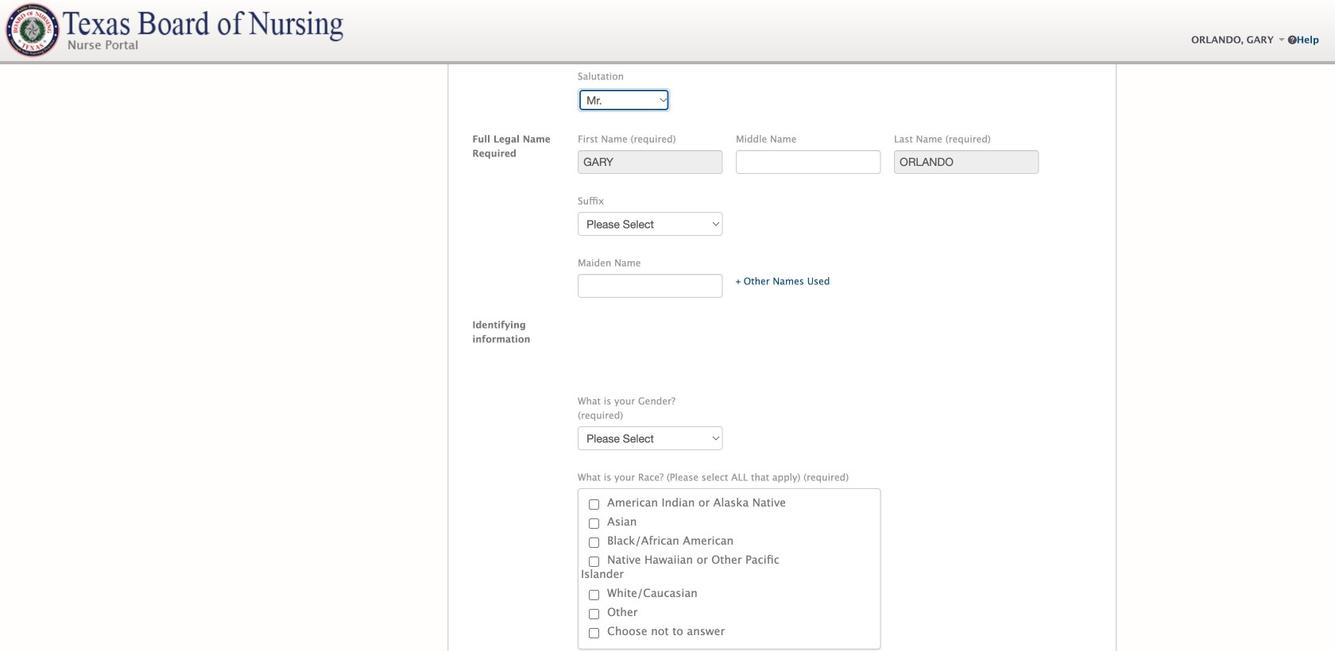 Task type: locate. For each thing, give the bounding box(es) containing it.
None text field
[[736, 150, 881, 174], [895, 150, 1040, 174], [578, 274, 723, 298], [736, 150, 881, 174], [895, 150, 1040, 174], [578, 274, 723, 298]]

None checkbox
[[589, 500, 600, 510], [589, 538, 600, 548], [589, 557, 600, 568], [589, 629, 600, 639], [589, 500, 600, 510], [589, 538, 600, 548], [589, 557, 600, 568], [589, 629, 600, 639]]

help circled image
[[1289, 32, 1297, 48]]

None text field
[[578, 150, 723, 174]]

plus image
[[736, 275, 741, 289]]

None checkbox
[[589, 519, 600, 529], [589, 591, 600, 601], [589, 610, 600, 620], [589, 519, 600, 529], [589, 591, 600, 601], [589, 610, 600, 620]]



Task type: describe. For each thing, give the bounding box(es) containing it.
record image
[[411, 10, 420, 25]]



